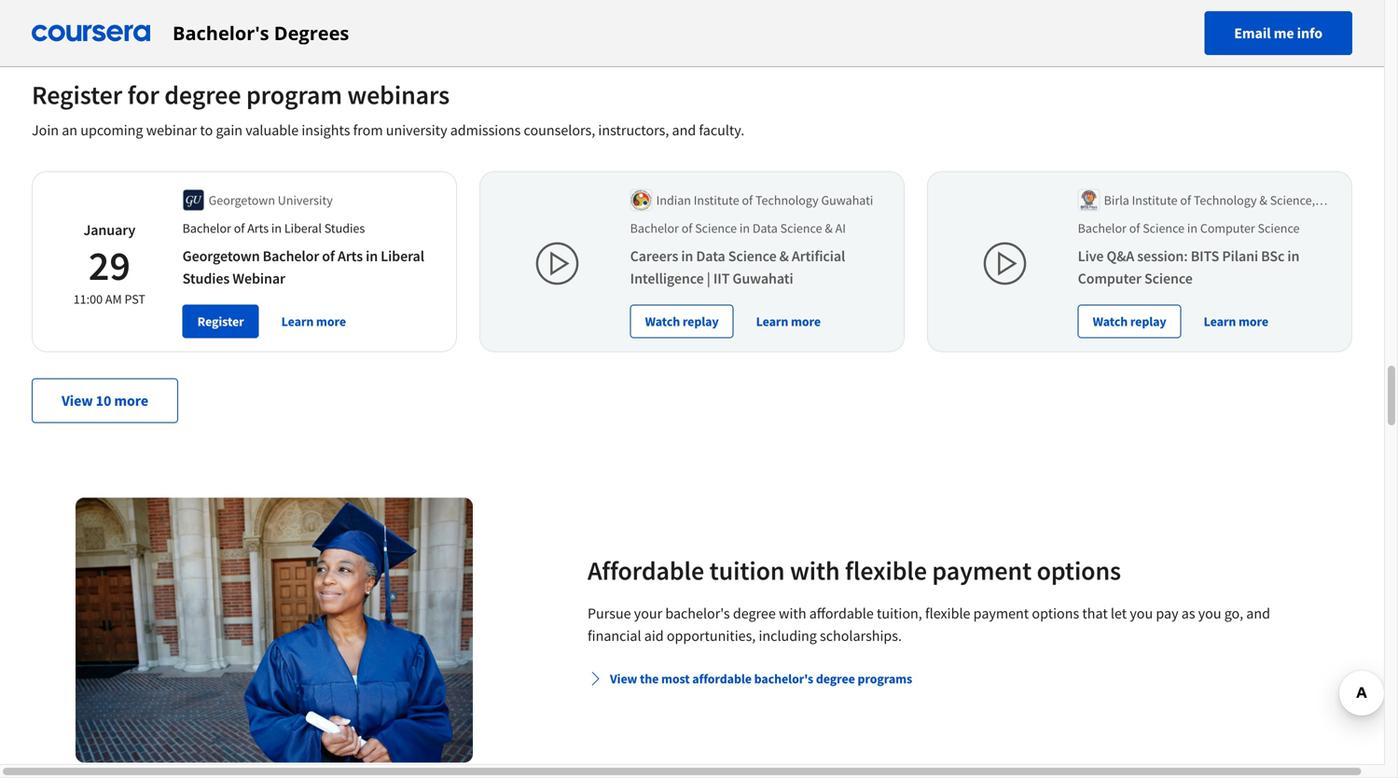 Task type: describe. For each thing, give the bounding box(es) containing it.
upcoming
[[80, 121, 143, 140]]

watch for careers in data science & artificial intelligence | iit guwahati
[[645, 313, 680, 330]]

georgetown university
[[209, 192, 333, 209]]

careers in data science & artificial intelligence | iit guwahati link
[[631, 247, 846, 288]]

science,
[[1271, 192, 1316, 209]]

q&a
[[1107, 247, 1135, 266]]

gain
[[216, 121, 243, 140]]

careers
[[631, 247, 679, 266]]

bachelor of arts in liberal studies
[[183, 220, 365, 237]]

watch a replay of careers in data science & artificial intelligence | iit guwahati image
[[535, 241, 580, 286]]

learn more for bits
[[1204, 313, 1269, 330]]

bachelor of science in data science & ai
[[631, 220, 846, 237]]

view the most affordable bachelor's degree programs button
[[580, 662, 920, 696]]

university
[[278, 192, 333, 209]]

view for view 10 more
[[62, 391, 93, 410]]

flexible inside pursue your bachelor's degree with affordable tuition, flexible payment options that let you pay as you go, and financial aid opportunities, including scholarships.
[[926, 604, 971, 623]]

an
[[62, 121, 78, 140]]

pilani inside birla institute of technology & science, pilani
[[1105, 210, 1136, 227]]

session:
[[1138, 247, 1189, 266]]

of down the georgetown university
[[234, 220, 245, 237]]

learn more for arts
[[281, 313, 346, 330]]

financial
[[588, 627, 642, 645]]

live
[[1079, 247, 1104, 266]]

bits
[[1191, 247, 1220, 266]]

program
[[246, 78, 342, 111]]

watch replay for computer
[[1093, 313, 1167, 330]]

0 horizontal spatial and
[[672, 121, 696, 140]]

aid
[[645, 627, 664, 645]]

of up q&a at right
[[1130, 220, 1141, 237]]

pilani inside live q&a session: bits pilani bsc in computer science
[[1223, 247, 1259, 266]]

tuition
[[710, 554, 785, 587]]

georgetown for georgetown university
[[209, 192, 275, 209]]

georgetown bachelor of arts in liberal studies webinar link
[[183, 247, 425, 288]]

your
[[634, 604, 663, 623]]

in inside careers in data science & artificial intelligence | iit guwahati
[[682, 247, 694, 266]]

replay for |
[[683, 313, 719, 330]]

2 you from the left
[[1199, 604, 1222, 623]]

science inside careers in data science & artificial intelligence | iit guwahati
[[729, 247, 777, 266]]

learn more for science
[[757, 313, 821, 330]]

artificial
[[792, 247, 846, 266]]

counselors,
[[524, 121, 596, 140]]

view 10 more button
[[32, 378, 178, 423]]

affordable tuition with flexible payment options
[[588, 554, 1122, 587]]

am
[[105, 291, 122, 308]]

0 vertical spatial options
[[1037, 554, 1122, 587]]

insights
[[302, 121, 350, 140]]

degrees
[[274, 20, 349, 46]]

register for register
[[198, 313, 244, 330]]

university
[[386, 121, 448, 140]]

indian institute of technology guwahati
[[657, 192, 874, 209]]

1 horizontal spatial guwahati
[[822, 192, 874, 209]]

bachelor for careers
[[631, 220, 679, 237]]

faculty.
[[699, 121, 745, 140]]

the
[[640, 671, 659, 687]]

watch replay button for computer
[[1079, 305, 1182, 338]]

admissions
[[451, 121, 521, 140]]

in inside live q&a session: bits pilani bsc in computer science
[[1288, 247, 1300, 266]]

pst
[[125, 291, 146, 308]]

register for degree program webinars
[[32, 78, 450, 111]]

learn for arts
[[281, 313, 314, 330]]

technology for pilani
[[1194, 192, 1258, 209]]

of inside birla institute of technology & science, pilani
[[1181, 192, 1192, 209]]

pay
[[1157, 604, 1179, 623]]

birla institute of technology & science, pilani
[[1105, 192, 1316, 227]]

view for view the most affordable bachelor's degree programs
[[610, 671, 638, 687]]

bachelor of science in computer science
[[1079, 220, 1300, 237]]

of up bachelor of science in data science & ai at the top
[[742, 192, 753, 209]]

tuition,
[[877, 604, 923, 623]]

learn for bits
[[1204, 313, 1237, 330]]

let
[[1111, 604, 1128, 623]]

learn more link for science
[[749, 305, 829, 338]]

email me info button
[[1205, 11, 1353, 55]]

with inside pursue your bachelor's degree with affordable tuition, flexible payment options that let you pay as you go, and financial aid opportunities, including scholarships.
[[779, 604, 807, 623]]

technology for &
[[756, 192, 819, 209]]

learn more link for arts
[[274, 305, 354, 338]]

georgetown bachelor of arts in liberal studies webinar
[[183, 247, 425, 288]]

view the most affordable bachelor's degree programs
[[610, 671, 913, 687]]

0 vertical spatial liberal
[[284, 220, 322, 237]]

science up artificial
[[781, 220, 823, 237]]

for
[[127, 78, 159, 111]]

of down indian
[[682, 220, 693, 237]]

email me info
[[1235, 24, 1323, 42]]

more inside button
[[114, 391, 148, 410]]

opportunities,
[[667, 627, 756, 645]]

scholarships.
[[820, 627, 902, 645]]

indian
[[657, 192, 691, 209]]

science up session:
[[1143, 220, 1185, 237]]

science up careers in data science & artificial intelligence | iit guwahati
[[695, 220, 737, 237]]

learn for science
[[757, 313, 789, 330]]

institute for data
[[694, 192, 740, 209]]

partner logo for birla institute of technology & science, pilani image
[[1079, 189, 1101, 211]]

0 vertical spatial payment
[[933, 554, 1032, 587]]

go,
[[1225, 604, 1244, 623]]

in inside "georgetown bachelor of arts in liberal studies webinar"
[[366, 247, 378, 266]]

join an upcoming webinar to gain valuable insights from university admissions counselors, instructors, and faculty.
[[32, 121, 745, 140]]

institute for session:
[[1133, 192, 1178, 209]]

view 10 more
[[62, 391, 148, 410]]

partner logo for georgetown university image
[[183, 189, 205, 211]]

payment inside pursue your bachelor's degree with affordable tuition, flexible payment options that let you pay as you go, and financial aid opportunities, including scholarships.
[[974, 604, 1030, 623]]



Task type: vqa. For each thing, say whether or not it's contained in the screenshot.
top 'Register'
yes



Task type: locate. For each thing, give the bounding box(es) containing it.
view inside 'dropdown button'
[[610, 671, 638, 687]]

1 horizontal spatial institute
[[1133, 192, 1178, 209]]

watch replay button for |
[[631, 305, 734, 338]]

data
[[753, 220, 778, 237], [697, 247, 726, 266]]

1 institute from the left
[[694, 192, 740, 209]]

1 horizontal spatial technology
[[1194, 192, 1258, 209]]

watch replay for |
[[645, 313, 719, 330]]

1 horizontal spatial learn more link
[[749, 305, 829, 338]]

learn down careers in data science & artificial intelligence | iit guwahati
[[757, 313, 789, 330]]

bachelor's degrees
[[173, 20, 349, 46]]

bachelor for live
[[1079, 220, 1127, 237]]

0 vertical spatial bachelor's
[[666, 604, 730, 623]]

arts inside "georgetown bachelor of arts in liberal studies webinar"
[[338, 247, 363, 266]]

watch for live q&a session: bits pilani bsc in computer science
[[1093, 313, 1128, 330]]

from
[[353, 121, 383, 140]]

bachelor's down including
[[755, 671, 814, 687]]

& for science,
[[1260, 192, 1268, 209]]

view
[[62, 391, 93, 410], [610, 671, 638, 687]]

0 horizontal spatial institute
[[694, 192, 740, 209]]

2 horizontal spatial &
[[1260, 192, 1268, 209]]

programs
[[858, 671, 913, 687]]

0 horizontal spatial pilani
[[1105, 210, 1136, 227]]

view left 10
[[62, 391, 93, 410]]

email
[[1235, 24, 1272, 42]]

flexible right tuition,
[[926, 604, 971, 623]]

more for &
[[791, 313, 821, 330]]

webinars
[[348, 78, 450, 111]]

live q&a session: bits pilani bsc in computer science
[[1079, 247, 1300, 288]]

0 horizontal spatial register
[[32, 78, 122, 111]]

0 vertical spatial computer
[[1201, 220, 1256, 237]]

0 horizontal spatial &
[[780, 247, 789, 266]]

1 vertical spatial flexible
[[926, 604, 971, 623]]

1 learn from the left
[[281, 313, 314, 330]]

1 horizontal spatial register
[[198, 313, 244, 330]]

georgetown for georgetown bachelor of arts in liberal studies webinar
[[183, 247, 260, 266]]

degree inside 'dropdown button'
[[816, 671, 856, 687]]

view inside button
[[62, 391, 93, 410]]

1 learn more from the left
[[281, 313, 346, 330]]

2 replay from the left
[[1131, 313, 1167, 330]]

29
[[89, 239, 130, 291]]

degree inside pursue your bachelor's degree with affordable tuition, flexible payment options that let you pay as you go, and financial aid opportunities, including scholarships.
[[733, 604, 776, 623]]

0 horizontal spatial degree
[[164, 78, 241, 111]]

careers in data science & artificial intelligence | iit guwahati
[[631, 247, 846, 288]]

more down georgetown bachelor of arts in liberal studies webinar link
[[316, 313, 346, 330]]

1 vertical spatial arts
[[338, 247, 363, 266]]

& left the ai
[[825, 220, 833, 237]]

2 watch from the left
[[1093, 313, 1128, 330]]

bachelor inside "georgetown bachelor of arts in liberal studies webinar"
[[263, 247, 319, 266]]

1 horizontal spatial studies
[[324, 220, 365, 237]]

flexible up tuition,
[[846, 554, 928, 587]]

watch replay button down intelligence
[[631, 305, 734, 338]]

1 horizontal spatial learn more
[[757, 313, 821, 330]]

register up an
[[32, 78, 122, 111]]

bachelor's inside 'dropdown button'
[[755, 671, 814, 687]]

replay
[[683, 313, 719, 330], [1131, 313, 1167, 330]]

more right 10
[[114, 391, 148, 410]]

that
[[1083, 604, 1108, 623]]

bachelor
[[183, 220, 231, 237], [631, 220, 679, 237], [1079, 220, 1127, 237], [263, 247, 319, 266]]

affordable
[[588, 554, 705, 587]]

1 horizontal spatial liberal
[[381, 247, 425, 266]]

0 vertical spatial pilani
[[1105, 210, 1136, 227]]

learn more link for bits
[[1197, 305, 1277, 338]]

& inside birla institute of technology & science, pilani
[[1260, 192, 1268, 209]]

0 horizontal spatial liberal
[[284, 220, 322, 237]]

science up 'bsc'
[[1259, 220, 1300, 237]]

0 vertical spatial with
[[790, 554, 840, 587]]

watch a replay of live q&a session: bits pilani bsc in computer science image
[[983, 241, 1028, 286]]

affordable up the scholarships.
[[810, 604, 874, 623]]

bachelor down bachelor of arts in liberal studies
[[263, 247, 319, 266]]

options left that
[[1033, 604, 1080, 623]]

0 horizontal spatial computer
[[1079, 269, 1142, 288]]

affordable inside 'dropdown button'
[[693, 671, 752, 687]]

watch replay down q&a at right
[[1093, 313, 1167, 330]]

0 vertical spatial affordable
[[810, 604, 874, 623]]

0 horizontal spatial learn more
[[281, 313, 346, 330]]

1 vertical spatial with
[[779, 604, 807, 623]]

instructors,
[[599, 121, 669, 140]]

1 horizontal spatial &
[[825, 220, 833, 237]]

in
[[271, 220, 282, 237], [740, 220, 750, 237], [1188, 220, 1198, 237], [366, 247, 378, 266], [682, 247, 694, 266], [1288, 247, 1300, 266]]

learn more link down georgetown bachelor of arts in liberal studies webinar link
[[274, 305, 354, 338]]

learn more link down live q&a session: bits pilani bsc in computer science link at the right top of page
[[1197, 305, 1277, 338]]

1 vertical spatial register
[[198, 313, 244, 330]]

2 learn from the left
[[757, 313, 789, 330]]

1 vertical spatial &
[[825, 220, 833, 237]]

data inside careers in data science & artificial intelligence | iit guwahati
[[697, 247, 726, 266]]

me
[[1275, 24, 1295, 42]]

1 vertical spatial guwahati
[[733, 269, 794, 288]]

& left science,
[[1260, 192, 1268, 209]]

0 vertical spatial studies
[[324, 220, 365, 237]]

1 horizontal spatial and
[[1247, 604, 1271, 623]]

0 horizontal spatial affordable
[[693, 671, 752, 687]]

pursue your bachelor's degree with affordable tuition, flexible payment options that let you pay as you go, and financial aid opportunities, including scholarships.
[[588, 604, 1271, 645]]

1 vertical spatial studies
[[183, 269, 230, 288]]

1 horizontal spatial pilani
[[1223, 247, 1259, 266]]

bachelor down partner logo for georgetown university
[[183, 220, 231, 237]]

1 horizontal spatial affordable
[[810, 604, 874, 623]]

as
[[1182, 604, 1196, 623]]

info
[[1298, 24, 1323, 42]]

and right go,
[[1247, 604, 1271, 623]]

learn more down live q&a session: bits pilani bsc in computer science link at the right top of page
[[1204, 313, 1269, 330]]

computer down q&a at right
[[1079, 269, 1142, 288]]

you
[[1131, 604, 1154, 623], [1199, 604, 1222, 623]]

arts
[[247, 220, 269, 237], [338, 247, 363, 266]]

0 vertical spatial data
[[753, 220, 778, 237]]

1 you from the left
[[1131, 604, 1154, 623]]

studies down university
[[324, 220, 365, 237]]

1 technology from the left
[[756, 192, 819, 209]]

1 vertical spatial payment
[[974, 604, 1030, 623]]

you right the as
[[1199, 604, 1222, 623]]

partner logo for indian institute of technology guwahati image
[[631, 189, 653, 211]]

1 vertical spatial degree
[[733, 604, 776, 623]]

institute inside birla institute of technology & science, pilani
[[1133, 192, 1178, 209]]

science inside live q&a session: bits pilani bsc in computer science
[[1145, 269, 1193, 288]]

liberal inside "georgetown bachelor of arts in liberal studies webinar"
[[381, 247, 425, 266]]

with up including
[[779, 604, 807, 623]]

0 horizontal spatial arts
[[247, 220, 269, 237]]

guwahati
[[822, 192, 874, 209], [733, 269, 794, 288]]

1 horizontal spatial degree
[[733, 604, 776, 623]]

more
[[316, 313, 346, 330], [791, 313, 821, 330], [1239, 313, 1269, 330], [114, 391, 148, 410]]

payment
[[933, 554, 1032, 587], [974, 604, 1030, 623]]

1 vertical spatial georgetown
[[183, 247, 260, 266]]

replay for computer
[[1131, 313, 1167, 330]]

1 horizontal spatial watch replay button
[[1079, 305, 1182, 338]]

2 technology from the left
[[1194, 192, 1258, 209]]

watch down intelligence
[[645, 313, 680, 330]]

more for in
[[316, 313, 346, 330]]

studies
[[324, 220, 365, 237], [183, 269, 230, 288]]

learn more
[[281, 313, 346, 330], [757, 313, 821, 330], [1204, 313, 1269, 330]]

watch replay down intelligence
[[645, 313, 719, 330]]

1 vertical spatial pilani
[[1223, 247, 1259, 266]]

technology
[[756, 192, 819, 209], [1194, 192, 1258, 209]]

0 horizontal spatial learn more link
[[274, 305, 354, 338]]

1 vertical spatial bachelor's
[[755, 671, 814, 687]]

0 vertical spatial &
[[1260, 192, 1268, 209]]

learn more link down artificial
[[749, 305, 829, 338]]

0 horizontal spatial bachelor's
[[666, 604, 730, 623]]

affordable down opportunities, in the bottom of the page
[[693, 671, 752, 687]]

pilani left 'bsc'
[[1223, 247, 1259, 266]]

coursera image
[[32, 18, 150, 48]]

bachelor's up opportunities, in the bottom of the page
[[666, 604, 730, 623]]

2 horizontal spatial learn more
[[1204, 313, 1269, 330]]

guwahati right iit at top right
[[733, 269, 794, 288]]

bachelor up live
[[1079, 220, 1127, 237]]

technology up bachelor of science in data science & ai at the top
[[756, 192, 819, 209]]

0 horizontal spatial technology
[[756, 192, 819, 209]]

1 horizontal spatial watch
[[1093, 313, 1128, 330]]

intelligence
[[631, 269, 704, 288]]

0 horizontal spatial watch
[[645, 313, 680, 330]]

1 horizontal spatial watch replay
[[1093, 313, 1167, 330]]

computer up bits
[[1201, 220, 1256, 237]]

pursue
[[588, 604, 631, 623]]

1 vertical spatial affordable
[[693, 671, 752, 687]]

2 learn more link from the left
[[749, 305, 829, 338]]

& inside careers in data science & artificial intelligence | iit guwahati
[[780, 247, 789, 266]]

0 horizontal spatial studies
[[183, 269, 230, 288]]

data up '|'
[[697, 247, 726, 266]]

science down bachelor of science in data science & ai at the top
[[729, 247, 777, 266]]

you right let
[[1131, 604, 1154, 623]]

0 vertical spatial arts
[[247, 220, 269, 237]]

register for register for degree program webinars
[[32, 78, 122, 111]]

bachelor up careers
[[631, 220, 679, 237]]

0 horizontal spatial guwahati
[[733, 269, 794, 288]]

register inside button
[[198, 313, 244, 330]]

pilani down birla
[[1105, 210, 1136, 227]]

3 learn more from the left
[[1204, 313, 1269, 330]]

guwahati up the ai
[[822, 192, 874, 209]]

1 learn more link from the left
[[274, 305, 354, 338]]

more down 'bsc'
[[1239, 313, 1269, 330]]

1 vertical spatial data
[[697, 247, 726, 266]]

to
[[200, 121, 213, 140]]

technology inside birla institute of technology & science, pilani
[[1194, 192, 1258, 209]]

0 horizontal spatial data
[[697, 247, 726, 266]]

valuable
[[246, 121, 299, 140]]

and inside pursue your bachelor's degree with affordable tuition, flexible payment options that let you pay as you go, and financial aid opportunities, including scholarships.
[[1247, 604, 1271, 623]]

bsc
[[1262, 247, 1285, 266]]

options inside pursue your bachelor's degree with affordable tuition, flexible payment options that let you pay as you go, and financial aid opportunities, including scholarships.
[[1033, 604, 1080, 623]]

1 vertical spatial options
[[1033, 604, 1080, 623]]

of up bachelor of science in computer science
[[1181, 192, 1192, 209]]

studies up register button
[[183, 269, 230, 288]]

webinar
[[146, 121, 197, 140]]

georgetown up the webinar
[[183, 247, 260, 266]]

bachelor's
[[173, 20, 269, 46]]

learn down georgetown bachelor of arts in liberal studies webinar link
[[281, 313, 314, 330]]

join
[[32, 121, 59, 140]]

register down the webinar
[[198, 313, 244, 330]]

flexible
[[846, 554, 928, 587], [926, 604, 971, 623]]

studies inside "georgetown bachelor of arts in liberal studies webinar"
[[183, 269, 230, 288]]

technology up bachelor of science in computer science
[[1194, 192, 1258, 209]]

degree up the to
[[164, 78, 241, 111]]

2 watch replay button from the left
[[1079, 305, 1182, 338]]

2 learn more from the left
[[757, 313, 821, 330]]

webinar
[[233, 269, 285, 288]]

3 learn from the left
[[1204, 313, 1237, 330]]

data down indian institute of technology guwahati on the top of the page
[[753, 220, 778, 237]]

learn more down artificial
[[757, 313, 821, 330]]

0 vertical spatial and
[[672, 121, 696, 140]]

bachelor for georgetown
[[183, 220, 231, 237]]

1 horizontal spatial replay
[[1131, 313, 1167, 330]]

options up that
[[1037, 554, 1122, 587]]

with right tuition
[[790, 554, 840, 587]]

georgetown
[[209, 192, 275, 209], [183, 247, 260, 266]]

degree up including
[[733, 604, 776, 623]]

1 horizontal spatial view
[[610, 671, 638, 687]]

learn
[[281, 313, 314, 330], [757, 313, 789, 330], [1204, 313, 1237, 330]]

iit
[[714, 269, 730, 288]]

affordable inside pursue your bachelor's degree with affordable tuition, flexible payment options that let you pay as you go, and financial aid opportunities, including scholarships.
[[810, 604, 874, 623]]

georgetown inside "georgetown bachelor of arts in liberal studies webinar"
[[183, 247, 260, 266]]

1 horizontal spatial you
[[1199, 604, 1222, 623]]

3 learn more link from the left
[[1197, 305, 1277, 338]]

georgetown up bachelor of arts in liberal studies
[[209, 192, 275, 209]]

view left the
[[610, 671, 638, 687]]

0 horizontal spatial view
[[62, 391, 93, 410]]

computer inside live q&a session: bits pilani bsc in computer science
[[1079, 269, 1142, 288]]

0 vertical spatial georgetown
[[209, 192, 275, 209]]

2 vertical spatial degree
[[816, 671, 856, 687]]

2 watch replay from the left
[[1093, 313, 1167, 330]]

0 horizontal spatial watch replay
[[645, 313, 719, 330]]

1 watch replay from the left
[[645, 313, 719, 330]]

arts down the georgetown university
[[247, 220, 269, 237]]

replay down session:
[[1131, 313, 1167, 330]]

& for artificial
[[780, 247, 789, 266]]

and left the faculty.
[[672, 121, 696, 140]]

january
[[83, 221, 135, 239]]

more down artificial
[[791, 313, 821, 330]]

1 replay from the left
[[683, 313, 719, 330]]

0 vertical spatial guwahati
[[822, 192, 874, 209]]

including
[[759, 627, 817, 645]]

0 horizontal spatial watch replay button
[[631, 305, 734, 338]]

institute up bachelor of science in data science & ai at the top
[[694, 192, 740, 209]]

2 vertical spatial &
[[780, 247, 789, 266]]

of inside "georgetown bachelor of arts in liberal studies webinar"
[[322, 247, 335, 266]]

of down university
[[322, 247, 335, 266]]

1 vertical spatial view
[[610, 671, 638, 687]]

0 horizontal spatial learn
[[281, 313, 314, 330]]

affordable
[[810, 604, 874, 623], [693, 671, 752, 687]]

bachelor's inside pursue your bachelor's degree with affordable tuition, flexible payment options that let you pay as you go, and financial aid opportunities, including scholarships.
[[666, 604, 730, 623]]

science
[[695, 220, 737, 237], [781, 220, 823, 237], [1143, 220, 1185, 237], [1259, 220, 1300, 237], [729, 247, 777, 266], [1145, 269, 1193, 288]]

watch down q&a at right
[[1093, 313, 1128, 330]]

live q&a session: bits pilani bsc in computer science link
[[1079, 247, 1300, 288]]

computer
[[1201, 220, 1256, 237], [1079, 269, 1142, 288]]

degree left programs
[[816, 671, 856, 687]]

watch replay button down q&a at right
[[1079, 305, 1182, 338]]

ai
[[836, 220, 846, 237]]

1 vertical spatial computer
[[1079, 269, 1142, 288]]

science down session:
[[1145, 269, 1193, 288]]

more for pilani
[[1239, 313, 1269, 330]]

0 vertical spatial flexible
[[846, 554, 928, 587]]

and
[[672, 121, 696, 140], [1247, 604, 1271, 623]]

1 horizontal spatial data
[[753, 220, 778, 237]]

2 horizontal spatial learn
[[1204, 313, 1237, 330]]

watch replay
[[645, 313, 719, 330], [1093, 313, 1167, 330]]

january 29 11:00 am pst
[[73, 221, 146, 308]]

arts down bachelor of arts in liberal studies
[[338, 247, 363, 266]]

1 horizontal spatial computer
[[1201, 220, 1256, 237]]

1 watch replay button from the left
[[631, 305, 734, 338]]

0 vertical spatial degree
[[164, 78, 241, 111]]

with
[[790, 554, 840, 587], [779, 604, 807, 623]]

register button
[[183, 305, 259, 338]]

2 horizontal spatial learn more link
[[1197, 305, 1277, 338]]

10
[[96, 391, 111, 410]]

1 horizontal spatial learn
[[757, 313, 789, 330]]

2 horizontal spatial degree
[[816, 671, 856, 687]]

1 vertical spatial liberal
[[381, 247, 425, 266]]

most
[[662, 671, 690, 687]]

& left artificial
[[780, 247, 789, 266]]

0 horizontal spatial you
[[1131, 604, 1154, 623]]

2 institute from the left
[[1133, 192, 1178, 209]]

liberal
[[284, 220, 322, 237], [381, 247, 425, 266]]

learn down live q&a session: bits pilani bsc in computer science
[[1204, 313, 1237, 330]]

1 vertical spatial and
[[1247, 604, 1271, 623]]

1 watch from the left
[[645, 313, 680, 330]]

1 horizontal spatial bachelor's
[[755, 671, 814, 687]]

11:00
[[73, 291, 103, 308]]

replay down '|'
[[683, 313, 719, 330]]

birla
[[1105, 192, 1130, 209]]

1 horizontal spatial arts
[[338, 247, 363, 266]]

institute
[[694, 192, 740, 209], [1133, 192, 1178, 209]]

0 horizontal spatial replay
[[683, 313, 719, 330]]

0 vertical spatial view
[[62, 391, 93, 410]]

guwahati inside careers in data science & artificial intelligence | iit guwahati
[[733, 269, 794, 288]]

institute right birla
[[1133, 192, 1178, 209]]

pilani
[[1105, 210, 1136, 227], [1223, 247, 1259, 266]]

|
[[707, 269, 711, 288]]

learn more down georgetown bachelor of arts in liberal studies webinar link
[[281, 313, 346, 330]]

affordable tuition image
[[76, 498, 473, 763]]

0 vertical spatial register
[[32, 78, 122, 111]]



